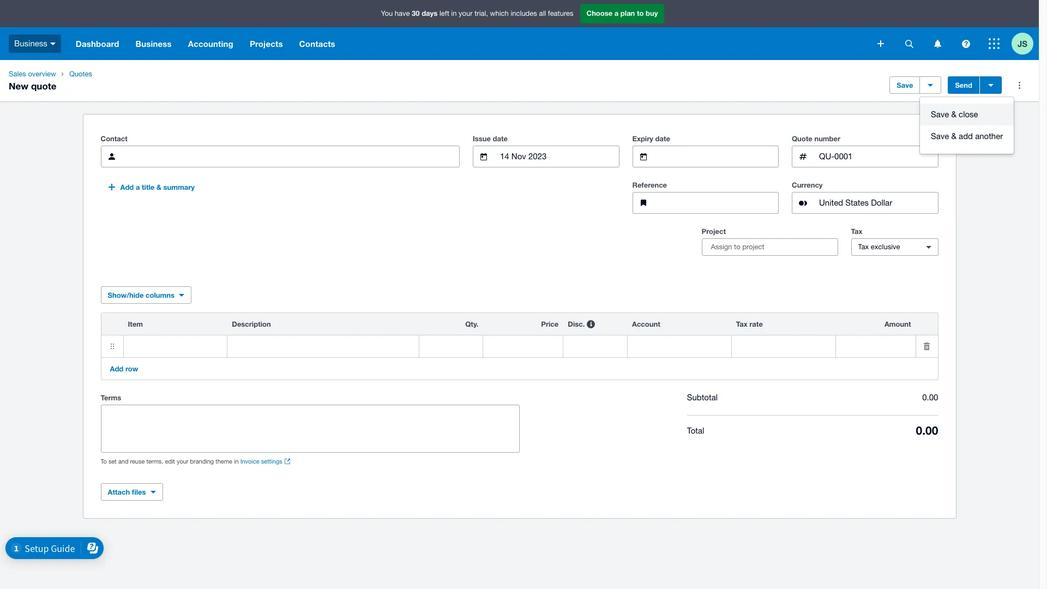 Task type: describe. For each thing, give the bounding box(es) containing it.
Project field
[[702, 238, 838, 256]]

number
[[815, 134, 841, 143]]

save & add another
[[931, 131, 1003, 141]]

you have 30 days left in your trial, which includes all features
[[381, 9, 574, 18]]

branding
[[190, 458, 214, 465]]

date for issue date
[[493, 134, 508, 143]]

attach files
[[108, 488, 146, 496]]

qty.
[[465, 320, 479, 328]]

features
[[548, 9, 574, 18]]

Item field
[[124, 335, 227, 357]]

buy
[[646, 9, 658, 18]]

add a title & summary
[[120, 183, 195, 191]]

in inside 'you have 30 days left in your trial, which includes all features'
[[451, 9, 457, 18]]

currency
[[792, 181, 823, 189]]

theme
[[216, 458, 232, 465]]

close
[[959, 110, 978, 119]]

to set and reuse terms, edit your branding theme in invoice settings
[[101, 458, 282, 465]]

overview
[[28, 70, 56, 78]]

files
[[132, 488, 146, 496]]

send
[[955, 81, 973, 89]]

add for add row
[[110, 364, 123, 373]]

accounting
[[188, 39, 233, 49]]

expiry date
[[632, 134, 670, 143]]

terms
[[101, 393, 121, 402]]

& for add
[[952, 131, 957, 141]]

to
[[637, 9, 644, 18]]

to
[[101, 458, 107, 465]]

project
[[702, 227, 726, 236]]

contact
[[101, 134, 128, 143]]

remove row image
[[916, 335, 938, 357]]

projects button
[[242, 27, 291, 60]]

your for reuse
[[177, 458, 188, 465]]

group containing save & close
[[920, 97, 1014, 154]]

Disc. field
[[564, 335, 627, 357]]

contacts button
[[291, 27, 344, 60]]

plan
[[621, 9, 635, 18]]

banner containing js
[[0, 0, 1039, 60]]

list box containing save & close
[[920, 97, 1014, 154]]

description
[[232, 320, 271, 328]]

0 horizontal spatial in
[[234, 458, 239, 465]]

a for add
[[136, 183, 140, 191]]

quote
[[31, 80, 56, 92]]

quotes link
[[65, 69, 97, 80]]

save for save
[[897, 81, 913, 89]]

tax for tax
[[851, 227, 863, 236]]

item
[[128, 320, 143, 328]]

save & add another button
[[920, 125, 1014, 147]]

issue
[[473, 134, 491, 143]]

summary
[[163, 183, 195, 191]]

tax rate
[[736, 320, 763, 328]]

save for save & add another
[[931, 131, 949, 141]]

line items element
[[101, 313, 938, 380]]

which
[[490, 9, 509, 18]]

js button
[[1012, 27, 1039, 60]]

your for days
[[459, 9, 473, 18]]

drag handle image
[[101, 335, 123, 357]]

rate
[[750, 320, 763, 328]]

Contact field
[[127, 146, 459, 167]]

all
[[539, 9, 546, 18]]

accounting button
[[180, 27, 242, 60]]

business inside popup button
[[14, 39, 47, 48]]

save for save & close
[[931, 110, 949, 119]]

left
[[440, 9, 449, 18]]

subtotal
[[687, 393, 718, 402]]

quote
[[792, 134, 813, 143]]

columns
[[146, 291, 175, 299]]

show/hide
[[108, 291, 144, 299]]

sales
[[9, 70, 26, 78]]

add row
[[110, 364, 138, 373]]

new
[[9, 80, 28, 92]]

sales overview
[[9, 70, 56, 78]]

title
[[142, 183, 155, 191]]

2 vertical spatial &
[[156, 183, 161, 191]]

attach
[[108, 488, 130, 496]]

add row button
[[103, 360, 145, 377]]

Amount field
[[836, 335, 916, 357]]



Task type: locate. For each thing, give the bounding box(es) containing it.
save inside button
[[931, 110, 949, 119]]

& right "title"
[[156, 183, 161, 191]]

includes
[[511, 9, 537, 18]]

1 vertical spatial a
[[136, 183, 140, 191]]

0 vertical spatial in
[[451, 9, 457, 18]]

& left close
[[952, 110, 957, 119]]

& inside button
[[952, 110, 957, 119]]

you
[[381, 9, 393, 18]]

&
[[952, 110, 957, 119], [952, 131, 957, 141], [156, 183, 161, 191]]

add
[[120, 183, 134, 191], [110, 364, 123, 373]]

a inside button
[[136, 183, 140, 191]]

1 horizontal spatial business
[[136, 39, 172, 49]]

1 vertical spatial tax
[[858, 243, 869, 251]]

& left add
[[952, 131, 957, 141]]

a for choose
[[615, 9, 619, 18]]

reference
[[632, 181, 667, 189]]

contacts
[[299, 39, 335, 49]]

quote number
[[792, 134, 841, 143]]

navigation containing dashboard
[[68, 27, 870, 60]]

edit
[[165, 458, 175, 465]]

in right the theme
[[234, 458, 239, 465]]

new quote
[[9, 80, 56, 92]]

1 horizontal spatial a
[[615, 9, 619, 18]]

0.00
[[922, 393, 938, 402], [916, 424, 938, 437]]

0 horizontal spatial a
[[136, 183, 140, 191]]

exclusive
[[871, 243, 900, 251]]

a left "title"
[[136, 183, 140, 191]]

0 vertical spatial &
[[952, 110, 957, 119]]

0 vertical spatial tax
[[851, 227, 863, 236]]

navigation
[[68, 27, 870, 60]]

1 vertical spatial &
[[952, 131, 957, 141]]

tax exclusive button
[[851, 238, 938, 256]]

banner
[[0, 0, 1039, 60]]

add left row
[[110, 364, 123, 373]]

choose a plan to buy
[[587, 9, 658, 18]]

list box
[[920, 97, 1014, 154]]

total
[[687, 426, 704, 435]]

0 vertical spatial 0.00
[[922, 393, 938, 402]]

business button
[[0, 27, 68, 60]]

1 vertical spatial in
[[234, 458, 239, 465]]

trial,
[[475, 9, 488, 18]]

account
[[632, 320, 660, 328]]

in
[[451, 9, 457, 18], [234, 458, 239, 465]]

show/hide columns
[[108, 291, 175, 299]]

quotes
[[69, 70, 92, 78]]

save & close button
[[920, 104, 1014, 125]]

1 horizontal spatial svg image
[[962, 40, 970, 48]]

0.00 for subtotal
[[922, 393, 938, 402]]

add
[[959, 131, 973, 141]]

2 date from the left
[[655, 134, 670, 143]]

save button
[[890, 76, 920, 94]]

dashboard link
[[68, 27, 127, 60]]

choose
[[587, 9, 613, 18]]

Price field
[[483, 335, 563, 357]]

business
[[14, 39, 47, 48], [136, 39, 172, 49]]

Account field
[[628, 335, 731, 357]]

add a title & summary button
[[101, 178, 201, 196]]

1 vertical spatial 0.00
[[916, 424, 938, 437]]

invoice
[[240, 458, 259, 465]]

tax left exclusive
[[858, 243, 869, 251]]

a
[[615, 9, 619, 18], [136, 183, 140, 191]]

tax exclusive
[[858, 243, 900, 251]]

svg image
[[989, 38, 1000, 49], [905, 40, 913, 48], [878, 40, 884, 47], [50, 42, 56, 45]]

your inside 'you have 30 days left in your trial, which includes all features'
[[459, 9, 473, 18]]

have
[[395, 9, 410, 18]]

Expiry date field
[[659, 146, 778, 167]]

date right expiry
[[655, 134, 670, 143]]

date for expiry date
[[655, 134, 670, 143]]

your right edit
[[177, 458, 188, 465]]

show/hide columns button
[[101, 286, 191, 304]]

tax up tax exclusive
[[851, 227, 863, 236]]

issue date
[[473, 134, 508, 143]]

tax left rate at the right bottom of the page
[[736, 320, 748, 328]]

settings
[[261, 458, 282, 465]]

amount
[[885, 320, 911, 328]]

another
[[975, 131, 1003, 141]]

Reference text field
[[659, 193, 778, 213]]

price
[[541, 320, 559, 328]]

1 horizontal spatial date
[[655, 134, 670, 143]]

invoice settings link
[[240, 457, 291, 466]]

1 vertical spatial save
[[931, 110, 949, 119]]

business inside dropdown button
[[136, 39, 172, 49]]

your left trial,
[[459, 9, 473, 18]]

Currency field
[[818, 193, 938, 213]]

add left "title"
[[120, 183, 134, 191]]

attach files button
[[101, 483, 163, 501]]

0 vertical spatial your
[[459, 9, 473, 18]]

sales overview link
[[4, 69, 60, 80]]

Terms text field
[[101, 405, 519, 452]]

0 horizontal spatial date
[[493, 134, 508, 143]]

0 vertical spatial a
[[615, 9, 619, 18]]

projects
[[250, 39, 283, 49]]

0 vertical spatial add
[[120, 183, 134, 191]]

dashboard
[[76, 39, 119, 49]]

date right issue
[[493, 134, 508, 143]]

set
[[109, 458, 117, 465]]

1 vertical spatial add
[[110, 364, 123, 373]]

0 horizontal spatial business
[[14, 39, 47, 48]]

2 vertical spatial tax
[[736, 320, 748, 328]]

date
[[493, 134, 508, 143], [655, 134, 670, 143]]

svg image inside business popup button
[[50, 42, 56, 45]]

0.00 for total
[[916, 424, 938, 437]]

a left plan
[[615, 9, 619, 18]]

Qty. field
[[419, 335, 483, 357]]

svg image
[[934, 40, 941, 48], [962, 40, 970, 48]]

Tax rate field
[[732, 335, 835, 357]]

tax inside line items element
[[736, 320, 748, 328]]

Quote number text field
[[818, 146, 938, 167]]

disc.
[[568, 320, 585, 328]]

business button
[[127, 27, 180, 60]]

save
[[897, 81, 913, 89], [931, 110, 949, 119], [931, 131, 949, 141]]

group
[[920, 97, 1014, 154]]

days
[[422, 9, 438, 18]]

add for add a title & summary
[[120, 183, 134, 191]]

2 svg image from the left
[[962, 40, 970, 48]]

terms,
[[146, 458, 163, 465]]

expiry
[[632, 134, 653, 143]]

save & close
[[931, 110, 978, 119]]

0 horizontal spatial your
[[177, 458, 188, 465]]

js
[[1018, 38, 1028, 48]]

2 vertical spatial save
[[931, 131, 949, 141]]

and
[[118, 458, 128, 465]]

tax
[[851, 227, 863, 236], [858, 243, 869, 251], [736, 320, 748, 328]]

Issue date field
[[499, 146, 619, 167]]

& for close
[[952, 110, 957, 119]]

tax for tax exclusive
[[858, 243, 869, 251]]

reuse
[[130, 458, 145, 465]]

row
[[125, 364, 138, 373]]

1 date from the left
[[493, 134, 508, 143]]

tax inside popup button
[[858, 243, 869, 251]]

1 vertical spatial your
[[177, 458, 188, 465]]

30
[[412, 9, 420, 18]]

Description text field
[[228, 335, 419, 357]]

overflow menu image
[[1009, 74, 1030, 96]]

your
[[459, 9, 473, 18], [177, 458, 188, 465]]

1 horizontal spatial your
[[459, 9, 473, 18]]

0 horizontal spatial svg image
[[934, 40, 941, 48]]

send button
[[948, 76, 980, 94]]

add inside line items element
[[110, 364, 123, 373]]

0 vertical spatial save
[[897, 81, 913, 89]]

1 horizontal spatial in
[[451, 9, 457, 18]]

tax for tax rate
[[736, 320, 748, 328]]

1 svg image from the left
[[934, 40, 941, 48]]

in right left
[[451, 9, 457, 18]]



Task type: vqa. For each thing, say whether or not it's contained in the screenshot.
menu
no



